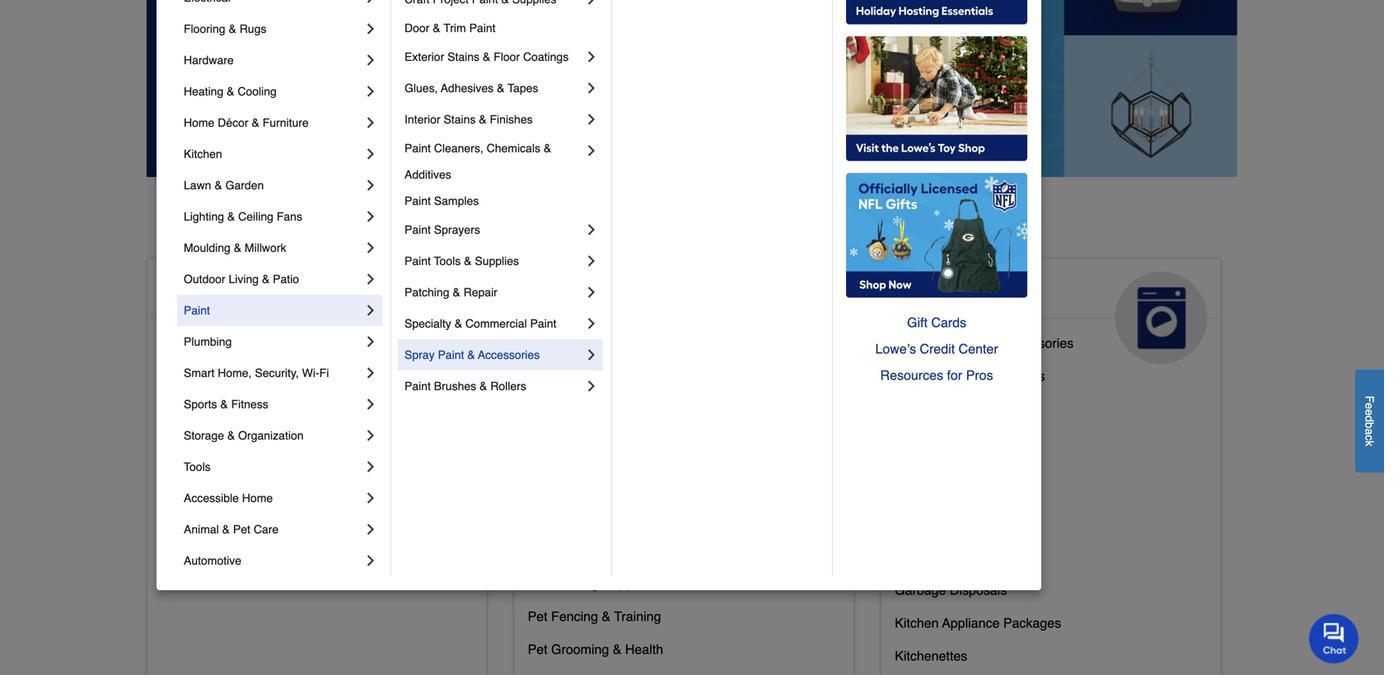 Task type: describe. For each thing, give the bounding box(es) containing it.
1 horizontal spatial tools
[[434, 255, 461, 268]]

brushes inside pet clippers, scissors & brushes
[[528, 479, 576, 494]]

kitchen appliance packages link
[[895, 612, 1061, 645]]

chevron right image for glues, adhesives & tapes
[[583, 80, 600, 96]]

storage
[[184, 429, 224, 442]]

fitness
[[231, 398, 268, 411]]

chat invite button image
[[1309, 614, 1359, 664]]

sprayers
[[434, 223, 480, 236]]

pet fencing & training link
[[528, 605, 661, 638]]

0 horizontal spatial care
[[254, 523, 279, 536]]

appliances link
[[882, 259, 1221, 364]]

paint for paint
[[184, 304, 210, 317]]

glues,
[[405, 82, 438, 95]]

bedroom
[[227, 369, 281, 384]]

supplies up houses,
[[586, 362, 637, 377]]

supplies down paint sprayers link
[[475, 255, 519, 268]]

1 horizontal spatial animal & pet care link
[[515, 259, 854, 364]]

bathroom
[[227, 336, 284, 351]]

trim
[[444, 21, 466, 35]]

kitchenettes
[[895, 649, 967, 664]]

daily assistance link
[[161, 464, 257, 497]]

paint cleaners, chemicals & additives link
[[405, 135, 583, 188]]

home down heating
[[184, 116, 214, 129]]

gift
[[907, 315, 928, 330]]

cards
[[931, 315, 966, 330]]

livestock
[[528, 362, 583, 377]]

pet inside animal & pet care
[[634, 278, 670, 305]]

cleaners,
[[434, 142, 483, 155]]

moulding
[[184, 241, 231, 255]]

lowe's
[[875, 341, 916, 357]]

chevron right image for paint sprayers
[[583, 222, 600, 238]]

pet for pet cleaning & waste supplies
[[528, 428, 548, 443]]

exterior stains & floor coatings link
[[405, 41, 583, 73]]

resources for pros link
[[846, 363, 1027, 389]]

chevron right image for accessible home
[[363, 490, 379, 507]]

paint for paint tools & supplies
[[405, 255, 431, 268]]

additives
[[405, 168, 451, 181]]

0 vertical spatial care
[[528, 305, 579, 331]]

1 horizontal spatial animal
[[528, 278, 605, 305]]

home down moulding & millwork link
[[288, 278, 352, 305]]

paint for paint brushes & rollers
[[405, 380, 431, 393]]

specialty & commercial paint
[[405, 317, 556, 330]]

pet cleaning & waste supplies
[[528, 428, 710, 443]]

parts
[[956, 336, 987, 351]]

chevron right image for animal & pet care
[[363, 522, 379, 538]]

0 vertical spatial accessible home link
[[147, 259, 487, 364]]

lighting & ceiling fans link
[[184, 201, 363, 232]]

beds,
[[551, 395, 585, 410]]

chevron right image for patching & repair
[[583, 284, 600, 301]]

grooming
[[551, 642, 609, 657]]

relief
[[197, 500, 230, 516]]

accessories for appliance parts & accessories
[[1003, 336, 1074, 351]]

spray paint & accessories
[[405, 348, 540, 362]]

millwork
[[245, 241, 286, 255]]

rollers
[[490, 380, 526, 393]]

patio
[[273, 273, 299, 286]]

feeding
[[551, 576, 599, 591]]

resources for pros
[[880, 368, 993, 383]]

pet beds, houses, & furniture link
[[528, 391, 706, 424]]

pet cleaning & waste supplies link
[[528, 424, 710, 457]]

aids
[[297, 533, 323, 549]]

garbage disposals link
[[895, 579, 1007, 612]]

chevron right image for exterior stains & floor coatings
[[583, 49, 600, 65]]

pet doors & gates link
[[528, 540, 638, 573]]

entry
[[227, 402, 258, 417]]

home down the tools 'link' at the bottom of page
[[242, 492, 273, 505]]

accessible down moulding
[[161, 278, 281, 305]]

assistance
[[193, 467, 257, 483]]

accessible home image
[[381, 272, 473, 364]]

visit the lowe's toy shop. image
[[846, 36, 1027, 161]]

1 e from the top
[[1363, 403, 1376, 410]]

stains for interior
[[444, 113, 476, 126]]

cooling
[[238, 85, 277, 98]]

security,
[[255, 367, 299, 380]]

flooring
[[184, 22, 225, 35]]

chillers
[[1001, 369, 1045, 384]]

kitchen appliance packages
[[895, 616, 1061, 631]]

chevron right image for hardware
[[363, 52, 379, 68]]

accessible for accessible kitchen link
[[161, 435, 224, 450]]

houses,
[[589, 395, 637, 410]]

patching
[[405, 286, 449, 299]]

paint samples
[[405, 194, 479, 208]]

pet for pet clippers, scissors & brushes
[[528, 459, 548, 474]]

paint for paint samples
[[405, 194, 431, 208]]

appliances image
[[1115, 272, 1208, 364]]

home up storage & organization link
[[274, 402, 309, 417]]

paint sprayers
[[405, 223, 480, 236]]

outdoor living & patio
[[184, 273, 299, 286]]

patching & repair link
[[405, 277, 583, 308]]

commercial
[[465, 317, 527, 330]]

moulding & millwork link
[[184, 232, 363, 264]]

accessible down daily assistance
[[184, 492, 239, 505]]

exterior
[[405, 50, 444, 63]]

gift cards link
[[846, 310, 1027, 336]]

0 horizontal spatial animal & pet care link
[[184, 514, 363, 545]]

ceiling
[[238, 210, 273, 223]]

tools link
[[184, 451, 363, 483]]

paint for paint sprayers
[[405, 223, 431, 236]]

chevron right image for lighting & ceiling fans
[[363, 208, 379, 225]]

supplies down gates
[[602, 576, 653, 591]]

chevron right image for kitchen
[[363, 146, 379, 162]]

2 e from the top
[[1363, 410, 1376, 416]]

chevron right image for smart home, security, wi-fi
[[363, 365, 379, 381]]

paint right commercial
[[530, 317, 556, 330]]

1 vertical spatial furniture
[[653, 395, 706, 410]]

pet for pet feeding supplies
[[528, 576, 548, 591]]

plumbing link
[[184, 326, 363, 358]]

storage & organization
[[184, 429, 304, 442]]

spray
[[405, 348, 435, 362]]

scissors
[[607, 459, 657, 474]]

lawn & garden link
[[184, 170, 363, 201]]

pet grooming & health link
[[528, 638, 663, 671]]

garden
[[225, 179, 264, 192]]

outdoor
[[184, 273, 225, 286]]

plumbing
[[184, 335, 232, 348]]

door & trim paint link
[[405, 15, 600, 41]]

wi-
[[302, 367, 319, 380]]

beverage & wine chillers link
[[895, 365, 1045, 398]]

pet for pet fencing & training
[[528, 609, 548, 624]]

doors
[[551, 543, 586, 559]]

home décor & furniture
[[184, 116, 309, 129]]



Task type: locate. For each thing, give the bounding box(es) containing it.
accessible for accessible entry & home link
[[161, 402, 224, 417]]

0 vertical spatial animal
[[528, 278, 605, 305]]

health
[[625, 642, 663, 657]]

tapes
[[508, 82, 538, 95]]

mobility
[[249, 533, 294, 549]]

heating & cooling
[[184, 85, 277, 98]]

accessible bathroom
[[161, 336, 284, 351]]

accessible for accessible bathroom link
[[161, 336, 224, 351]]

supplies right waste on the left
[[660, 428, 710, 443]]

garbage disposals
[[895, 583, 1007, 598]]

floor
[[494, 50, 520, 63]]

chevron right image for home décor & furniture
[[363, 115, 379, 131]]

1 horizontal spatial furniture
[[653, 395, 706, 410]]

kitchenettes link
[[895, 645, 967, 676]]

appliance
[[895, 336, 953, 351], [942, 616, 1000, 631]]

animal
[[528, 278, 605, 305], [184, 523, 219, 536]]

brushes down spray paint & accessories
[[434, 380, 476, 393]]

daily
[[161, 467, 190, 483]]

pet clothing & accessories link
[[528, 507, 686, 540]]

brushes down clippers,
[[528, 479, 576, 494]]

& inside paint cleaners, chemicals & additives
[[544, 142, 551, 155]]

injury relief & physical therapy link
[[161, 497, 347, 530]]

accessible home link up mobility
[[184, 483, 363, 514]]

pet clippers, scissors & brushes
[[528, 459, 669, 494]]

paint down paint samples
[[405, 223, 431, 236]]

credit
[[920, 341, 955, 357]]

door
[[405, 21, 430, 35]]

chevron right image for moulding & millwork
[[363, 240, 379, 256]]

pet for pet doors & gates
[[528, 543, 548, 559]]

0 vertical spatial animal & pet care link
[[515, 259, 854, 364]]

1 vertical spatial accessible home
[[184, 492, 273, 505]]

pet feeding supplies
[[528, 576, 653, 591]]

coatings
[[523, 50, 569, 63]]

cleaning
[[551, 428, 603, 443]]

kitchen
[[184, 147, 222, 161], [227, 435, 271, 450], [895, 616, 939, 631]]

chevron right image for paint cleaners, chemicals & additives
[[583, 143, 600, 159]]

chevron right image for paint brushes & rollers
[[583, 378, 600, 395]]

injury
[[161, 500, 193, 516]]

accessories up chillers
[[1003, 336, 1074, 351]]

furniture up waste on the left
[[653, 395, 706, 410]]

hardware
[[184, 54, 234, 67]]

1 horizontal spatial care
[[528, 305, 579, 331]]

paint cleaners, chemicals & additives
[[405, 142, 554, 181]]

chevron right image for plumbing
[[363, 334, 379, 350]]

animal & pet care image
[[748, 272, 840, 364]]

holiday hosting essentials. image
[[846, 0, 1027, 25]]

e
[[1363, 403, 1376, 410], [1363, 410, 1376, 416]]

chevron right image for flooring & rugs
[[363, 21, 379, 37]]

kitchen down garbage
[[895, 616, 939, 631]]

kitchen for kitchen
[[184, 147, 222, 161]]

accessible kitchen
[[161, 435, 271, 450]]

accessories for spray paint & accessories
[[478, 348, 540, 362]]

1 vertical spatial brushes
[[528, 479, 576, 494]]

heating & cooling link
[[184, 76, 363, 107]]

paint down spray
[[405, 380, 431, 393]]

storage & organization link
[[184, 420, 363, 451]]

care up livestock
[[528, 305, 579, 331]]

0 horizontal spatial furniture
[[263, 116, 309, 129]]

1 horizontal spatial brushes
[[528, 479, 576, 494]]

animal down relief
[[184, 523, 219, 536]]

training
[[614, 609, 661, 624]]

daily assistance
[[161, 467, 257, 483]]

accessories for pet clothing & accessories
[[615, 510, 686, 526]]

specialty
[[405, 317, 451, 330]]

1 vertical spatial animal & pet care link
[[184, 514, 363, 545]]

e up b
[[1363, 410, 1376, 416]]

animal & pet care down relief
[[184, 523, 279, 536]]

smart home, security, wi-fi link
[[184, 358, 363, 389]]

resources
[[880, 368, 943, 383]]

lighting
[[184, 210, 224, 223]]

1 horizontal spatial accessories
[[615, 510, 686, 526]]

0 vertical spatial appliance
[[895, 336, 953, 351]]

&
[[433, 21, 440, 35], [229, 22, 236, 35], [483, 50, 490, 63], [497, 82, 505, 95], [227, 85, 234, 98], [479, 113, 487, 126], [252, 116, 259, 129], [544, 142, 551, 155], [214, 179, 222, 192], [227, 210, 235, 223], [234, 241, 241, 255], [464, 255, 472, 268], [262, 273, 270, 286], [611, 278, 628, 305], [453, 286, 460, 299], [455, 317, 462, 330], [991, 336, 1000, 351], [467, 348, 475, 362], [955, 369, 964, 384], [480, 380, 487, 393], [641, 395, 649, 410], [220, 398, 228, 411], [262, 402, 271, 417], [607, 428, 616, 443], [227, 429, 235, 442], [660, 459, 669, 474], [234, 500, 243, 516], [603, 510, 612, 526], [222, 523, 230, 536], [237, 533, 246, 549], [590, 543, 599, 559], [602, 609, 611, 624], [613, 642, 622, 657]]

finishes
[[490, 113, 533, 126]]

appliances
[[895, 278, 1018, 305]]

gates
[[602, 543, 638, 559]]

1 vertical spatial stains
[[444, 113, 476, 126]]

appliance down disposals
[[942, 616, 1000, 631]]

accessible up smart
[[161, 336, 224, 351]]

paint down outdoor
[[184, 304, 210, 317]]

a
[[1363, 429, 1376, 435]]

chevron right image for outdoor living & patio
[[363, 271, 379, 288]]

1 vertical spatial kitchen
[[227, 435, 271, 450]]

paint right spray
[[438, 348, 464, 362]]

accessories up the 'rollers'
[[478, 348, 540, 362]]

wheelchairs
[[161, 533, 233, 549]]

flooring & rugs
[[184, 22, 266, 35]]

heating
[[184, 85, 223, 98]]

pet grooming & health
[[528, 642, 663, 657]]

enjoy savings year-round. no matter what you're shopping for, find what you need at a great price. image
[[147, 0, 1237, 177]]

kitchen inside 'link'
[[184, 147, 222, 161]]

f e e d b a c k button
[[1355, 370, 1384, 473]]

interior stains & finishes link
[[405, 104, 583, 135]]

kitchen up lawn
[[184, 147, 222, 161]]

chevron right image for heating & cooling
[[363, 83, 379, 100]]

officially licensed n f l gifts. shop now. image
[[846, 173, 1027, 298]]

1 vertical spatial animal
[[184, 523, 219, 536]]

beverage
[[895, 369, 951, 384]]

paint down additives
[[405, 194, 431, 208]]

clothing
[[551, 510, 600, 526]]

0 vertical spatial tools
[[434, 255, 461, 268]]

chevron right image for storage & organization
[[363, 428, 379, 444]]

paint tools & supplies
[[405, 255, 519, 268]]

pet for pet beds, houses, & furniture
[[528, 395, 548, 410]]

& inside pet clippers, scissors & brushes
[[660, 459, 669, 474]]

accessible up sports
[[161, 369, 224, 384]]

1 vertical spatial tools
[[184, 461, 211, 474]]

0 horizontal spatial animal & pet care
[[184, 523, 279, 536]]

stains down trim
[[447, 50, 480, 63]]

pet fencing & training
[[528, 609, 661, 624]]

lowe's credit center
[[875, 341, 998, 357]]

kitchen down accessible entry & home link
[[227, 435, 271, 450]]

0 horizontal spatial animal
[[184, 523, 219, 536]]

accessible up the storage
[[161, 402, 224, 417]]

tools
[[434, 255, 461, 268], [184, 461, 211, 474]]

waste
[[619, 428, 656, 443]]

stains for exterior
[[447, 50, 480, 63]]

pet for pet grooming & health
[[528, 642, 548, 657]]

0 vertical spatial kitchen
[[184, 147, 222, 161]]

2 horizontal spatial accessories
[[1003, 336, 1074, 351]]

accessible home link up wi-
[[147, 259, 487, 364]]

patching & repair
[[405, 286, 497, 299]]

glues, adhesives & tapes link
[[405, 73, 583, 104]]

2 vertical spatial kitchen
[[895, 616, 939, 631]]

0 horizontal spatial tools
[[184, 461, 211, 474]]

pet for pet clothing & accessories
[[528, 510, 548, 526]]

chevron right image
[[583, 49, 600, 65], [583, 143, 600, 159], [363, 146, 379, 162], [363, 177, 379, 194], [363, 240, 379, 256], [583, 253, 600, 269], [363, 271, 379, 288], [583, 316, 600, 332], [363, 334, 379, 350], [363, 396, 379, 413], [363, 428, 379, 444], [363, 459, 379, 475], [363, 490, 379, 507], [363, 553, 379, 569]]

therapy
[[299, 500, 347, 516]]

furniture up kitchen 'link'
[[263, 116, 309, 129]]

care down physical at left bottom
[[254, 523, 279, 536]]

chevron right image for tools
[[363, 459, 379, 475]]

animal & pet care
[[528, 278, 670, 331], [184, 523, 279, 536]]

0 vertical spatial animal & pet care
[[528, 278, 670, 331]]

for
[[947, 368, 962, 383]]

animal & pet care up livestock supplies
[[528, 278, 670, 331]]

stains
[[447, 50, 480, 63], [444, 113, 476, 126]]

sports
[[184, 398, 217, 411]]

fi
[[319, 367, 329, 380]]

stains up the cleaners,
[[444, 113, 476, 126]]

1 vertical spatial animal & pet care
[[184, 523, 279, 536]]

1 vertical spatial care
[[254, 523, 279, 536]]

chevron right image for specialty & commercial paint
[[583, 316, 600, 332]]

chevron right image for spray paint & accessories
[[583, 347, 600, 363]]

1 vertical spatial appliance
[[942, 616, 1000, 631]]

appliance parts & accessories link
[[895, 332, 1074, 365]]

accessible up daily assistance
[[161, 435, 224, 450]]

accessible bedroom link
[[161, 365, 281, 398]]

kitchen for kitchen appliance packages
[[895, 616, 939, 631]]

wheelchairs & mobility aids
[[161, 533, 323, 549]]

kitchen link
[[184, 138, 363, 170]]

chevron right image for sports & fitness
[[363, 396, 379, 413]]

paint up 'patching'
[[405, 255, 431, 268]]

paint right trim
[[469, 21, 496, 35]]

appliance parts & accessories
[[895, 336, 1074, 351]]

paint for paint cleaners, chemicals & additives
[[405, 142, 431, 155]]

animal down the paint tools & supplies link
[[528, 278, 605, 305]]

paint inside paint cleaners, chemicals & additives
[[405, 142, 431, 155]]

garbage
[[895, 583, 946, 598]]

e up d
[[1363, 403, 1376, 410]]

accessible
[[161, 278, 281, 305], [161, 336, 224, 351], [161, 369, 224, 384], [161, 402, 224, 417], [161, 435, 224, 450], [184, 492, 239, 505]]

0 horizontal spatial accessories
[[478, 348, 540, 362]]

chevron right image for lawn & garden
[[363, 177, 379, 194]]

chevron right image
[[363, 0, 379, 6], [583, 0, 600, 7], [363, 21, 379, 37], [363, 52, 379, 68], [583, 80, 600, 96], [363, 83, 379, 100], [583, 111, 600, 128], [363, 115, 379, 131], [363, 208, 379, 225], [583, 222, 600, 238], [583, 284, 600, 301], [363, 302, 379, 319], [583, 347, 600, 363], [363, 365, 379, 381], [583, 378, 600, 395], [363, 522, 379, 538]]

pet doors & gates
[[528, 543, 638, 559]]

smart
[[184, 367, 214, 380]]

0 vertical spatial furniture
[[263, 116, 309, 129]]

pet inside pet clippers, scissors & brushes
[[528, 459, 548, 474]]

home
[[184, 116, 214, 129], [288, 278, 352, 305], [274, 402, 309, 417], [242, 492, 273, 505]]

0 horizontal spatial brushes
[[434, 380, 476, 393]]

0 vertical spatial stains
[[447, 50, 480, 63]]

accessories up gates
[[615, 510, 686, 526]]

2 horizontal spatial kitchen
[[895, 616, 939, 631]]

1 horizontal spatial animal & pet care
[[528, 278, 670, 331]]

c
[[1363, 435, 1376, 441]]

livestock supplies
[[528, 362, 637, 377]]

chevron right image for paint
[[363, 302, 379, 319]]

tools inside 'link'
[[184, 461, 211, 474]]

décor
[[218, 116, 248, 129]]

lighting & ceiling fans
[[184, 210, 302, 223]]

home décor & furniture link
[[184, 107, 363, 138]]

supplies
[[475, 255, 519, 268], [586, 362, 637, 377], [660, 428, 710, 443], [602, 576, 653, 591]]

rugs
[[239, 22, 266, 35]]

paint up additives
[[405, 142, 431, 155]]

chevron right image for automotive
[[363, 553, 379, 569]]

0 horizontal spatial kitchen
[[184, 147, 222, 161]]

wine
[[967, 369, 997, 384]]

1 horizontal spatial kitchen
[[227, 435, 271, 450]]

chevron right image for interior stains & finishes
[[583, 111, 600, 128]]

1 vertical spatial accessible home link
[[184, 483, 363, 514]]

accessible for accessible bedroom link
[[161, 369, 224, 384]]

chevron right image for paint tools & supplies
[[583, 253, 600, 269]]

0 vertical spatial accessible home
[[161, 278, 352, 305]]

0 vertical spatial brushes
[[434, 380, 476, 393]]

appliance down gift
[[895, 336, 953, 351]]



Task type: vqa. For each thing, say whether or not it's contained in the screenshot.
Accessible Home link to the bottom
yes



